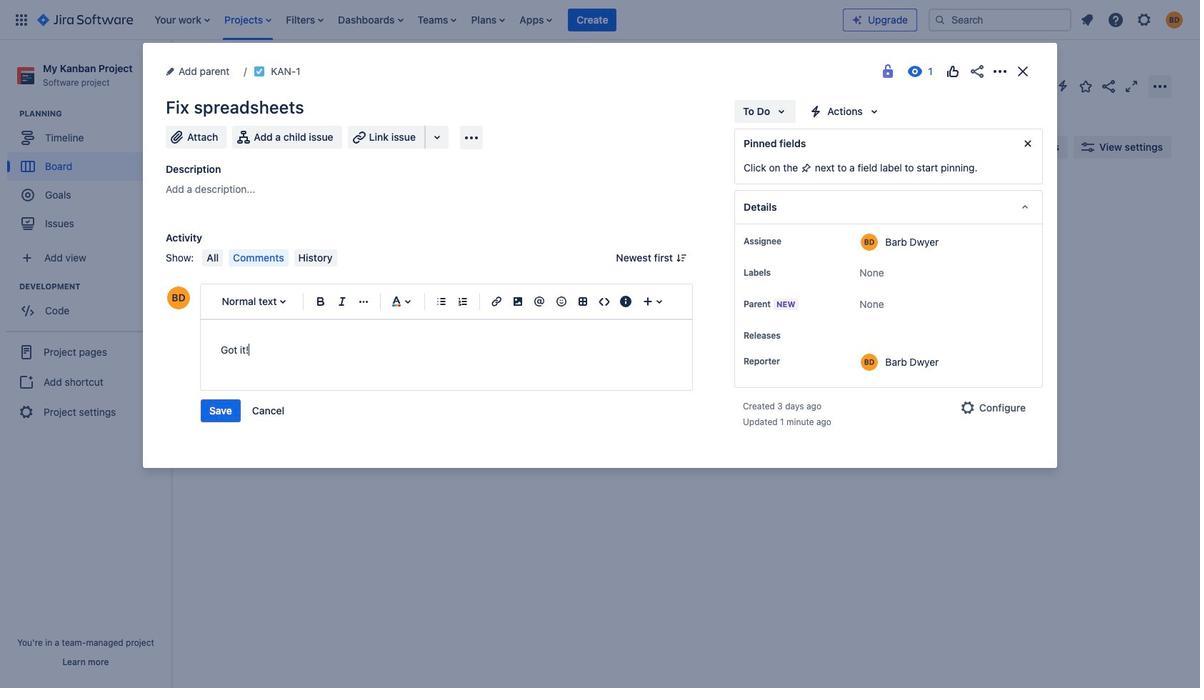 Task type: vqa. For each thing, say whether or not it's contained in the screenshot.
the bottom More information about Barb Dwyer ICON
no



Task type: locate. For each thing, give the bounding box(es) containing it.
mention image
[[531, 293, 548, 310]]

4 list item from the left
[[334, 0, 408, 40]]

task image
[[254, 66, 265, 77], [212, 259, 224, 270]]

1 vertical spatial task image
[[212, 259, 224, 270]]

0 vertical spatial task image
[[254, 66, 265, 77]]

1 vertical spatial heading
[[19, 281, 171, 292]]

list
[[147, 0, 843, 40], [1075, 7, 1192, 33]]

0 horizontal spatial list
[[147, 0, 843, 40]]

list item
[[150, 0, 214, 40], [220, 0, 276, 40], [282, 0, 328, 40], [334, 0, 408, 40], [413, 0, 461, 40], [467, 0, 510, 40], [515, 0, 557, 40], [568, 0, 617, 40]]

0 horizontal spatial task image
[[212, 259, 224, 270]]

1 horizontal spatial task image
[[254, 66, 265, 77]]

sidebar element
[[0, 40, 172, 688]]

italic ⌘i image
[[334, 293, 351, 310]]

link image
[[488, 293, 505, 310]]

jira software image
[[37, 11, 133, 28], [37, 11, 133, 28]]

Comment - Main content area, start typing to enter text. text field
[[221, 342, 672, 359]]

1 horizontal spatial list
[[1075, 7, 1192, 33]]

menu bar
[[200, 249, 340, 267]]

1 list item from the left
[[150, 0, 214, 40]]

None search field
[[929, 8, 1072, 31]]

7 list item from the left
[[515, 0, 557, 40]]

close image
[[1015, 63, 1032, 80]]

0 vertical spatial heading
[[19, 108, 171, 119]]

actions image
[[992, 63, 1009, 80]]

enter full screen image
[[1123, 78, 1141, 95]]

Search field
[[929, 8, 1072, 31]]

heading
[[19, 108, 171, 119], [19, 281, 171, 292]]

1 heading from the top
[[19, 108, 171, 119]]

dialog
[[143, 43, 1058, 468]]

banner
[[0, 0, 1201, 40]]

link web pages and more image
[[429, 129, 446, 146]]

3 list item from the left
[[282, 0, 328, 40]]

info panel image
[[617, 293, 635, 310]]

group
[[7, 108, 171, 242], [7, 281, 171, 330], [6, 331, 166, 432], [201, 399, 293, 422]]

primary element
[[9, 0, 843, 40]]

add app image
[[463, 129, 480, 146]]

vote options: no one has voted for this issue yet. image
[[945, 63, 962, 80]]



Task type: describe. For each thing, give the bounding box(es) containing it.
assignee pin to top. only you can see pinned fields. image
[[785, 236, 796, 247]]

2 list item from the left
[[220, 0, 276, 40]]

numbered list ⌘⇧7 image
[[455, 293, 472, 310]]

Search this board text field
[[202, 134, 267, 160]]

bullet list ⌘⇧8 image
[[433, 293, 450, 310]]

table image
[[574, 293, 591, 310]]

star kan board image
[[1078, 78, 1095, 95]]

8 list item from the left
[[568, 0, 617, 40]]

goal image
[[21, 189, 34, 202]]

create column image
[[808, 187, 825, 204]]

code snippet image
[[596, 293, 613, 310]]

hide message image
[[1020, 135, 1037, 152]]

bold ⌘b image
[[312, 293, 329, 310]]

2 heading from the top
[[19, 281, 171, 292]]

add image, video, or file image
[[510, 293, 527, 310]]

copy link to issue image
[[298, 65, 309, 76]]

add people image
[[352, 139, 369, 156]]

5 list item from the left
[[413, 0, 461, 40]]

emoji image
[[553, 293, 570, 310]]

more formatting image
[[355, 293, 372, 310]]

6 list item from the left
[[467, 0, 510, 40]]

details element
[[735, 190, 1043, 224]]

search image
[[935, 14, 946, 25]]



